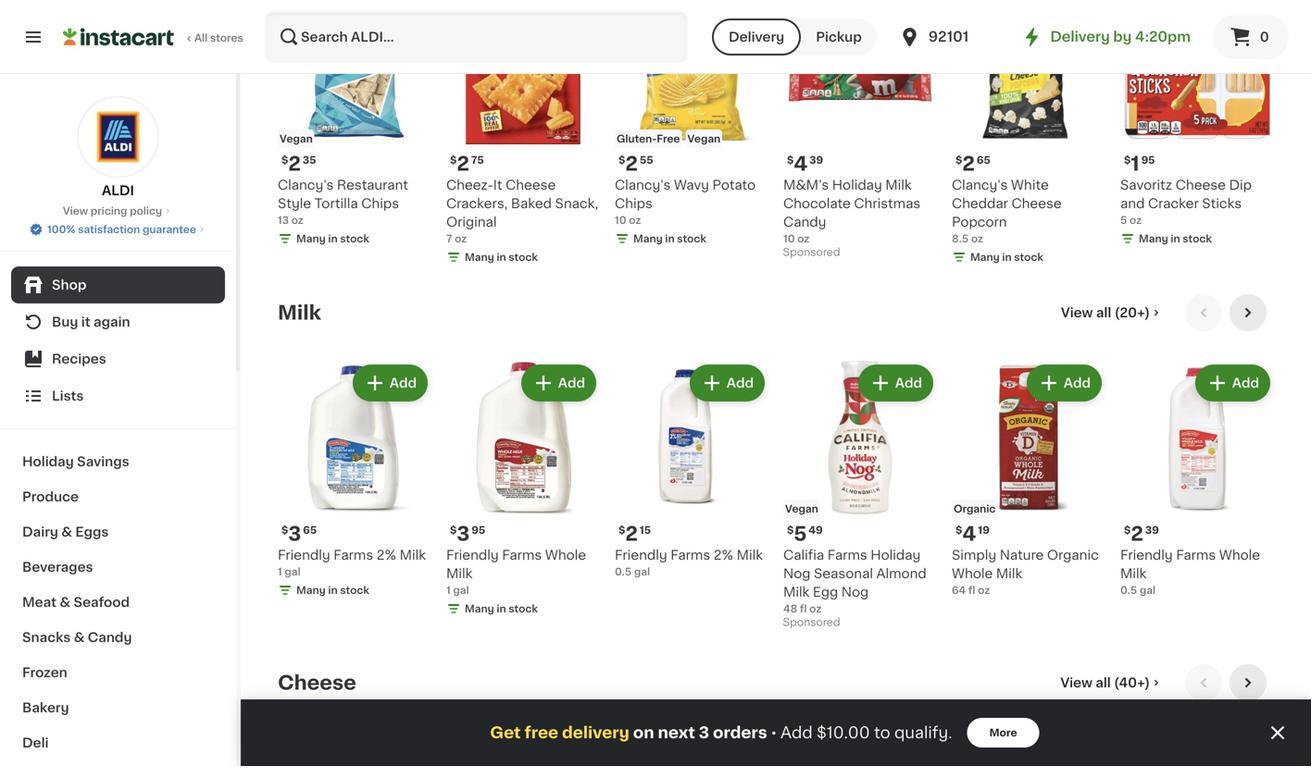 Task type: describe. For each thing, give the bounding box(es) containing it.
cracker
[[1148, 197, 1199, 210]]

on
[[633, 726, 654, 741]]

all for cheese
[[1096, 677, 1111, 690]]

13
[[278, 215, 289, 225]]

cheese inside savoritz cheese dip and cracker sticks 5 oz
[[1176, 179, 1226, 192]]

$10.00
[[817, 726, 870, 741]]

many for clancy's white cheddar cheese popcorn
[[971, 252, 1000, 262]]

4 for simply nature organic whole milk
[[963, 524, 976, 544]]

free
[[657, 134, 680, 144]]

add for $ 2 39
[[1232, 377, 1260, 390]]

beverages
[[22, 561, 93, 574]]

3 for friendly farms 2% milk
[[288, 524, 301, 544]]

delivery for delivery
[[729, 31, 785, 44]]

add button for $ 4 19
[[1029, 367, 1100, 400]]

gluten-free vegan
[[617, 134, 721, 144]]

product group containing 5
[[784, 361, 937, 633]]

4 for m&m's holiday milk chocolate christmas candy
[[794, 154, 808, 173]]

guarantee
[[143, 225, 196, 235]]

bakery link
[[11, 691, 225, 726]]

m&m's
[[784, 179, 829, 192]]

policy
[[130, 206, 162, 216]]

oz inside cheez-it cheese crackers, baked snack, original 7 oz
[[455, 234, 467, 244]]

add button for $ 2 39
[[1197, 367, 1269, 400]]

0.5 for friendly farms 2% milk
[[615, 567, 632, 577]]

in for potato
[[665, 234, 675, 244]]

friendly farms whole milk 1 gal
[[446, 549, 586, 596]]

oz inside the clancy's wavy potato chips 10 oz
[[629, 215, 641, 225]]

5 inside item carousel region
[[794, 524, 807, 544]]

stock for whole
[[509, 604, 538, 614]]

aldi logo image
[[77, 96, 159, 178]]

more
[[990, 728, 1018, 739]]

add for $ 2 15
[[727, 377, 754, 390]]

3 for friendly farms whole milk
[[457, 524, 470, 544]]

$ for $ 2 15
[[619, 525, 625, 536]]

fl inside califia farms holiday nog seasonal almond milk egg nog 48 fl oz
[[800, 604, 807, 614]]

all stores
[[194, 33, 243, 43]]

friendly for friendly farms 2% milk 0.5 gal
[[615, 549, 667, 562]]

organic inside simply nature organic whole milk 64 fl oz
[[1047, 549, 1099, 562]]

farms for friendly farms whole milk
[[1176, 549, 1216, 562]]

19
[[978, 525, 990, 536]]

add for $ 2 35
[[390, 6, 417, 19]]

savoritz
[[1121, 179, 1173, 192]]

milk inside califia farms holiday nog seasonal almond milk egg nog 48 fl oz
[[784, 586, 810, 599]]

8.5
[[952, 234, 969, 244]]

friendly for friendly farms whole milk 1 gal
[[446, 549, 499, 562]]

2% for friendly farms 2% milk 0.5 gal
[[714, 549, 734, 562]]

in for cheese
[[497, 252, 506, 262]]

whole inside simply nature organic whole milk 64 fl oz
[[952, 568, 993, 580]]

view pricing policy link
[[63, 204, 173, 219]]

product group containing 1
[[1121, 0, 1274, 250]]

simply
[[952, 549, 997, 562]]

many for friendly farms whole milk
[[465, 604, 494, 614]]

many for clancy's wavy potato chips
[[633, 234, 663, 244]]

baked
[[511, 197, 552, 210]]

64
[[952, 586, 966, 596]]

it
[[493, 179, 502, 192]]

0 horizontal spatial organic
[[954, 504, 996, 514]]

stock for cheddar
[[1014, 252, 1044, 262]]

clancy's for chips
[[615, 179, 671, 192]]

many in stock for cheese
[[465, 252, 538, 262]]

add for $ 1 95
[[1232, 6, 1260, 19]]

$ 3 95
[[450, 524, 485, 544]]

& for dairy
[[61, 526, 72, 539]]

produce
[[22, 491, 79, 504]]

92101 button
[[899, 11, 1010, 63]]

cheddar
[[952, 197, 1009, 210]]

$ 2 35
[[282, 154, 316, 173]]

it
[[81, 316, 90, 329]]

stock for style
[[340, 234, 369, 244]]

all for milk
[[1096, 306, 1112, 319]]

cheese inside cheez-it cheese crackers, baked snack, original 7 oz
[[506, 179, 556, 192]]

15
[[640, 525, 651, 536]]

snack,
[[555, 197, 598, 210]]

chips inside the clancy's wavy potato chips 10 oz
[[615, 197, 653, 210]]

•
[[771, 726, 777, 741]]

stock for 2%
[[340, 586, 369, 596]]

original
[[446, 216, 497, 229]]

oz inside simply nature organic whole milk 64 fl oz
[[978, 586, 990, 596]]

7
[[446, 234, 452, 244]]

10 inside the clancy's wavy potato chips 10 oz
[[615, 215, 627, 225]]

delivery by 4:20pm link
[[1021, 26, 1191, 48]]

add for $ 3 95
[[558, 377, 585, 390]]

& for snacks
[[74, 632, 85, 645]]

delivery button
[[712, 19, 801, 56]]

beverages link
[[11, 550, 225, 585]]

buy it again link
[[11, 304, 225, 341]]

$ for $ 1 95
[[1124, 155, 1131, 165]]

whole for friendly farms whole milk 1 gal
[[545, 549, 586, 562]]

0
[[1260, 31, 1269, 44]]

92101
[[929, 30, 969, 44]]

48
[[784, 604, 798, 614]]

add button for $ 2 55
[[692, 0, 763, 29]]

meat & seafood
[[22, 596, 130, 609]]

meat
[[22, 596, 57, 609]]

add button for $ 2 35
[[355, 0, 426, 29]]

gal for friendly farms 2% milk 0.5 gal
[[634, 567, 650, 577]]

produce link
[[11, 480, 225, 515]]

many in stock for dip
[[1139, 234, 1212, 244]]

stock for cheese
[[509, 252, 538, 262]]

tortilla
[[315, 197, 358, 210]]

add button for $ 3 95
[[523, 367, 595, 400]]

holiday savings link
[[11, 445, 225, 480]]

$ for $ 4 39
[[787, 155, 794, 165]]

in for whole
[[497, 604, 506, 614]]

2% for friendly farms 2% milk 1 gal
[[377, 549, 396, 562]]

add for $ 3 65
[[390, 377, 417, 390]]

milk inside friendly farms whole milk 1 gal
[[446, 568, 473, 580]]

potato
[[713, 179, 756, 192]]

view pricing policy
[[63, 206, 162, 216]]

2 for friendly farms whole milk
[[1131, 524, 1144, 544]]

view all (40+)
[[1061, 677, 1150, 690]]

view for milk
[[1061, 306, 1093, 319]]

holiday inside m&m's holiday milk chocolate christmas candy 10 oz
[[832, 179, 882, 192]]

oz inside clancy's restaurant style tortilla chips 13 oz
[[291, 215, 304, 225]]

view all (20+)
[[1061, 306, 1150, 319]]

get free delivery on next 3 orders • add $10.00 to qualify.
[[490, 726, 953, 741]]

more button
[[967, 719, 1040, 748]]

$ for $ 5 49
[[787, 525, 794, 536]]

eggs
[[75, 526, 109, 539]]

shop
[[52, 279, 87, 292]]

oz inside savoritz cheese dip and cracker sticks 5 oz
[[1130, 215, 1142, 225]]

many in stock for whole
[[465, 604, 538, 614]]

oz inside clancy's white cheddar cheese popcorn 8.5 oz
[[971, 234, 984, 244]]

many for clancy's restaurant style tortilla chips
[[296, 234, 326, 244]]

service type group
[[712, 19, 877, 56]]

$ 5 49
[[787, 524, 823, 544]]

oz inside m&m's holiday milk chocolate christmas candy 10 oz
[[798, 234, 810, 244]]

& for meat
[[60, 596, 71, 609]]

100% satisfaction guarantee button
[[29, 219, 207, 237]]

wavy
[[674, 179, 709, 192]]

gal for friendly farms 2% milk 1 gal
[[285, 567, 301, 577]]

holiday inside holiday savings link
[[22, 456, 74, 469]]

free
[[525, 726, 559, 741]]

2 for clancy's restaurant style tortilla chips
[[288, 154, 301, 173]]

frozen
[[22, 667, 67, 680]]

clancy's restaurant style tortilla chips 13 oz
[[278, 179, 408, 225]]

stock for potato
[[677, 234, 707, 244]]

seasonal
[[814, 568, 873, 580]]

1 for friendly farms 2% milk
[[278, 567, 282, 577]]

100% satisfaction guarantee
[[47, 225, 196, 235]]

dairy
[[22, 526, 58, 539]]

seafood
[[74, 596, 130, 609]]

whole for friendly farms whole milk 0.5 gal
[[1220, 549, 1261, 562]]

2 for friendly farms 2% milk
[[625, 524, 638, 544]]

next
[[658, 726, 695, 741]]

75
[[471, 155, 484, 165]]

califia
[[784, 549, 824, 562]]

5 inside savoritz cheese dip and cracker sticks 5 oz
[[1121, 215, 1127, 225]]

dip
[[1229, 179, 1252, 192]]

to
[[874, 726, 891, 741]]

simply nature organic whole milk 64 fl oz
[[952, 549, 1099, 596]]



Task type: vqa. For each thing, say whether or not it's contained in the screenshot.
Potatoes & Yams link
no



Task type: locate. For each thing, give the bounding box(es) containing it.
many in stock for cheddar
[[971, 252, 1044, 262]]

all
[[194, 33, 208, 43]]

65 for 2
[[977, 155, 991, 165]]

add button for $ 2 15
[[692, 367, 763, 400]]

0 vertical spatial candy
[[784, 216, 827, 229]]

1 horizontal spatial nog
[[842, 586, 869, 599]]

in for style
[[328, 234, 338, 244]]

vegan for 5
[[785, 504, 818, 514]]

0 horizontal spatial 2%
[[377, 549, 396, 562]]

$ inside $ 2 35
[[282, 155, 288, 165]]

0 vertical spatial holiday
[[832, 179, 882, 192]]

chips down restaurant
[[361, 197, 399, 210]]

orders
[[713, 726, 767, 741]]

get
[[490, 726, 521, 741]]

many down style
[[296, 234, 326, 244]]

many in stock down original
[[465, 252, 538, 262]]

many in stock down friendly farms whole milk 1 gal
[[465, 604, 538, 614]]

$ 1 95
[[1124, 154, 1155, 173]]

milk inside the friendly farms 2% milk 1 gal
[[400, 549, 426, 562]]

$ for $ 3 65
[[282, 525, 288, 536]]

restaurant
[[337, 179, 408, 192]]

recipes link
[[11, 341, 225, 378]]

$ inside $ 2 39
[[1124, 525, 1131, 536]]

clancy's inside clancy's white cheddar cheese popcorn 8.5 oz
[[952, 179, 1008, 192]]

4:20pm
[[1135, 30, 1191, 44]]

view all (20+) button
[[1054, 294, 1171, 331]]

0.5 inside friendly farms whole milk 0.5 gal
[[1121, 586, 1137, 596]]

$ for $ 2 55
[[619, 155, 625, 165]]

$ inside '$ 2 55'
[[619, 155, 625, 165]]

in for dip
[[1171, 234, 1180, 244]]

0 horizontal spatial fl
[[800, 604, 807, 614]]

$ inside the $ 4 19
[[956, 525, 963, 536]]

sponsored badge image down chocolate
[[784, 248, 840, 258]]

0.5 inside friendly farms 2% milk 0.5 gal
[[615, 567, 632, 577]]

0 horizontal spatial 10
[[615, 215, 627, 225]]

1 horizontal spatial fl
[[969, 586, 976, 596]]

2 chips from the left
[[615, 197, 653, 210]]

chips down '$ 2 55'
[[615, 197, 653, 210]]

add button for $ 2 75
[[523, 0, 595, 29]]

1 clancy's from the left
[[278, 179, 334, 192]]

delivery left the pickup on the right of page
[[729, 31, 785, 44]]

many for cheez-it cheese crackers, baked snack, original
[[465, 252, 494, 262]]

2 left '55'
[[625, 154, 638, 173]]

sponsored badge image for 5
[[784, 618, 840, 629]]

in for cheddar
[[1002, 252, 1012, 262]]

0 vertical spatial &
[[61, 526, 72, 539]]

nog down seasonal
[[842, 586, 869, 599]]

oz right '13'
[[291, 215, 304, 225]]

vegan up 35
[[280, 134, 313, 144]]

$ for $ 3 95
[[450, 525, 457, 536]]

0 horizontal spatial clancy's
[[278, 179, 334, 192]]

1 inside product group
[[1131, 154, 1140, 173]]

1 2% from the left
[[377, 549, 396, 562]]

satisfaction
[[78, 225, 140, 235]]

in down cracker
[[1171, 234, 1180, 244]]

gal inside friendly farms 2% milk 0.5 gal
[[634, 567, 650, 577]]

35
[[303, 155, 316, 165]]

1 vertical spatial 4
[[963, 524, 976, 544]]

view
[[63, 206, 88, 216], [1061, 306, 1093, 319], [1061, 677, 1093, 690]]

pickup button
[[801, 19, 877, 56]]

add for $ 2 55
[[727, 6, 754, 19]]

$
[[282, 155, 288, 165], [450, 155, 457, 165], [619, 155, 625, 165], [787, 155, 794, 165], [956, 155, 963, 165], [1124, 155, 1131, 165], [282, 525, 288, 536], [450, 525, 457, 536], [619, 525, 625, 536], [787, 525, 794, 536], [956, 525, 963, 536], [1124, 525, 1131, 536]]

farms inside friendly farms 2% milk 0.5 gal
[[671, 549, 711, 562]]

savoritz cheese dip and cracker sticks 5 oz
[[1121, 179, 1252, 225]]

$ for $ 2 65
[[956, 155, 963, 165]]

95 for 1
[[1142, 155, 1155, 165]]

1 horizontal spatial 65
[[977, 155, 991, 165]]

oz inside califia farms holiday nog seasonal almond milk egg nog 48 fl oz
[[810, 604, 822, 614]]

shop link
[[11, 267, 225, 304]]

white
[[1011, 179, 1049, 192]]

holiday
[[832, 179, 882, 192], [22, 456, 74, 469], [871, 549, 921, 562]]

0 vertical spatial 39
[[810, 155, 824, 165]]

1 vertical spatial 95
[[472, 525, 485, 536]]

$ inside $ 2 15
[[619, 525, 625, 536]]

fl right 48
[[800, 604, 807, 614]]

add
[[390, 6, 417, 19], [558, 6, 585, 19], [727, 6, 754, 19], [1232, 6, 1260, 19], [390, 377, 417, 390], [558, 377, 585, 390], [727, 377, 754, 390], [895, 377, 922, 390], [1064, 377, 1091, 390], [1232, 377, 1260, 390], [781, 726, 813, 741]]

10 down '$ 2 55'
[[615, 215, 627, 225]]

view up 100%
[[63, 206, 88, 216]]

many down friendly farms whole milk 1 gal
[[465, 604, 494, 614]]

39 for 2
[[1146, 525, 1159, 536]]

2 friendly from the left
[[446, 549, 499, 562]]

0 vertical spatial sponsored badge image
[[784, 248, 840, 258]]

$ inside '$ 3 65'
[[282, 525, 288, 536]]

95 inside $ 3 95
[[472, 525, 485, 536]]

1 item carousel region from the top
[[278, 294, 1274, 650]]

again
[[94, 316, 130, 329]]

0 vertical spatial 1
[[1131, 154, 1140, 173]]

None search field
[[265, 11, 688, 63]]

1 sponsored badge image from the top
[[784, 248, 840, 258]]

1 vertical spatial all
[[1096, 677, 1111, 690]]

fl right 64 on the right bottom of page
[[969, 586, 976, 596]]

vegan inside product group
[[785, 504, 818, 514]]

gal down $ 3 95
[[453, 586, 469, 596]]

delivery inside button
[[729, 31, 785, 44]]

0 horizontal spatial 5
[[794, 524, 807, 544]]

1 down '$ 3 65'
[[278, 567, 282, 577]]

3 friendly from the left
[[615, 549, 667, 562]]

1 horizontal spatial 4
[[963, 524, 976, 544]]

& right meat
[[60, 596, 71, 609]]

in inside product group
[[1171, 234, 1180, 244]]

treatment tracker modal dialog
[[241, 700, 1311, 767]]

0 vertical spatial organic
[[954, 504, 996, 514]]

aldi link
[[77, 96, 159, 200]]

holiday savings
[[22, 456, 129, 469]]

3 up friendly farms whole milk 1 gal
[[457, 524, 470, 544]]

gal down $ 2 15
[[634, 567, 650, 577]]

0 vertical spatial 95
[[1142, 155, 1155, 165]]

nature
[[1000, 549, 1044, 562]]

1 vertical spatial candy
[[88, 632, 132, 645]]

$ 2 75
[[450, 154, 484, 173]]

0.5 down $ 2 39 at the bottom right of page
[[1121, 586, 1137, 596]]

0 vertical spatial view
[[63, 206, 88, 216]]

0 vertical spatial 0.5
[[615, 567, 632, 577]]

2 farms from the left
[[502, 549, 542, 562]]

10
[[615, 215, 627, 225], [784, 234, 795, 244]]

4 up m&m's
[[794, 154, 808, 173]]

1 vertical spatial 5
[[794, 524, 807, 544]]

oz down '$ 2 55'
[[629, 215, 641, 225]]

100%
[[47, 225, 75, 235]]

in for 2%
[[328, 586, 338, 596]]

cheez-it cheese crackers, baked snack, original 7 oz
[[446, 179, 598, 244]]

milk
[[886, 179, 912, 192], [278, 303, 321, 323], [400, 549, 426, 562], [737, 549, 763, 562], [446, 568, 473, 580], [996, 568, 1023, 580], [1121, 568, 1147, 580], [784, 586, 810, 599]]

friendly inside friendly farms whole milk 0.5 gal
[[1121, 549, 1173, 562]]

0 horizontal spatial 0.5
[[615, 567, 632, 577]]

and
[[1121, 197, 1145, 210]]

2 horizontal spatial 1
[[1131, 154, 1140, 173]]

whole inside friendly farms whole milk 0.5 gal
[[1220, 549, 1261, 562]]

0 horizontal spatial nog
[[784, 568, 811, 580]]

1 vertical spatial organic
[[1047, 549, 1099, 562]]

chips
[[361, 197, 399, 210], [615, 197, 653, 210]]

4 friendly from the left
[[1121, 549, 1173, 562]]

Search field
[[267, 13, 686, 61]]

2 vertical spatial view
[[1061, 677, 1093, 690]]

65 up the friendly farms 2% milk 1 gal
[[303, 525, 317, 536]]

10 down chocolate
[[784, 234, 795, 244]]

oz right 64 on the right bottom of page
[[978, 586, 990, 596]]

clancy's up style
[[278, 179, 334, 192]]

95 up savoritz at the right top of page
[[1142, 155, 1155, 165]]

friendly farms 2% milk 0.5 gal
[[615, 549, 763, 577]]

friendly inside friendly farms 2% milk 0.5 gal
[[615, 549, 667, 562]]

pickup
[[816, 31, 862, 44]]

many down cracker
[[1139, 234, 1169, 244]]

stores
[[210, 33, 243, 43]]

stock
[[340, 234, 369, 244], [677, 234, 707, 244], [1183, 234, 1212, 244], [509, 252, 538, 262], [1014, 252, 1044, 262], [340, 586, 369, 596], [509, 604, 538, 614]]

many in stock inside product group
[[1139, 234, 1212, 244]]

95 inside the '$ 1 95'
[[1142, 155, 1155, 165]]

add button for $ 3 65
[[355, 367, 426, 400]]

farms for friendly farms 2% milk
[[671, 549, 711, 562]]

1 down $ 3 95
[[446, 586, 451, 596]]

2 for cheez-it cheese crackers, baked snack, original
[[457, 154, 469, 173]]

popcorn
[[952, 216, 1007, 229]]

0 vertical spatial 65
[[977, 155, 991, 165]]

1 horizontal spatial chips
[[615, 197, 653, 210]]

in down "popcorn"
[[1002, 252, 1012, 262]]

3 inside treatment tracker modal dialog
[[699, 726, 709, 741]]

by
[[1114, 30, 1132, 44]]

0 horizontal spatial delivery
[[729, 31, 785, 44]]

1 vertical spatial nog
[[842, 586, 869, 599]]

2% inside the friendly farms 2% milk 1 gal
[[377, 549, 396, 562]]

1 horizontal spatial 95
[[1142, 155, 1155, 165]]

sticks
[[1202, 197, 1242, 210]]

oz right 7
[[455, 234, 467, 244]]

many inside product group
[[1139, 234, 1169, 244]]

add button for $ 1 95
[[1197, 0, 1269, 29]]

lists link
[[11, 378, 225, 415]]

bakery
[[22, 702, 69, 715]]

1 vertical spatial 0.5
[[1121, 586, 1137, 596]]

1 horizontal spatial vegan
[[688, 134, 721, 144]]

95 up friendly farms whole milk 1 gal
[[472, 525, 485, 536]]

2 horizontal spatial clancy's
[[952, 179, 1008, 192]]

in down friendly farms whole milk 1 gal
[[497, 604, 506, 614]]

friendly for friendly farms 2% milk 1 gal
[[278, 549, 330, 562]]

1 horizontal spatial clancy's
[[615, 179, 671, 192]]

1 vertical spatial sponsored badge image
[[784, 618, 840, 629]]

sponsored badge image
[[784, 248, 840, 258], [784, 618, 840, 629]]

chips inside clancy's restaurant style tortilla chips 13 oz
[[361, 197, 399, 210]]

nog down 'califia'
[[784, 568, 811, 580]]

add button
[[355, 0, 426, 29], [523, 0, 595, 29], [692, 0, 763, 29], [1197, 0, 1269, 29], [355, 367, 426, 400], [523, 367, 595, 400], [692, 367, 763, 400], [860, 367, 932, 400], [1029, 367, 1100, 400], [1197, 367, 1269, 400]]

many for friendly farms 2% milk
[[296, 586, 326, 596]]

3
[[288, 524, 301, 544], [457, 524, 470, 544], [699, 726, 709, 741]]

$ inside the '$ 1 95'
[[1124, 155, 1131, 165]]

$ up savoritz at the right top of page
[[1124, 155, 1131, 165]]

friendly farms 2% milk 1 gal
[[278, 549, 426, 577]]

2 left 35
[[288, 154, 301, 173]]

2 for clancy's white cheddar cheese popcorn
[[963, 154, 975, 173]]

$ 2 15
[[619, 524, 651, 544]]

many in stock down cracker
[[1139, 234, 1212, 244]]

in down tortilla
[[328, 234, 338, 244]]

0 horizontal spatial whole
[[545, 549, 586, 562]]

5 left 49
[[794, 524, 807, 544]]

snacks
[[22, 632, 71, 645]]

0 horizontal spatial 1
[[278, 567, 282, 577]]

stock down friendly farms whole milk 1 gal
[[509, 604, 538, 614]]

sponsored badge image for 4
[[784, 248, 840, 258]]

0 button
[[1213, 15, 1289, 59]]

farms inside friendly farms whole milk 1 gal
[[502, 549, 542, 562]]

$ left 35
[[282, 155, 288, 165]]

add for $ 2 75
[[558, 6, 585, 19]]

1 inside friendly farms whole milk 1 gal
[[446, 586, 451, 596]]

many in stock for potato
[[633, 234, 707, 244]]

2 2% from the left
[[714, 549, 734, 562]]

many down "popcorn"
[[971, 252, 1000, 262]]

gal
[[285, 567, 301, 577], [634, 567, 650, 577], [453, 586, 469, 596], [1140, 586, 1156, 596]]

gal inside the friendly farms 2% milk 1 gal
[[285, 567, 301, 577]]

4 farms from the left
[[828, 549, 868, 562]]

1 vertical spatial 39
[[1146, 525, 1159, 536]]

$ for $ 2 39
[[1124, 525, 1131, 536]]

farms inside friendly farms whole milk 0.5 gal
[[1176, 549, 1216, 562]]

view for cheese
[[1061, 677, 1093, 690]]

$ 4 39
[[787, 154, 824, 173]]

friendly down $ 2 15
[[615, 549, 667, 562]]

1 horizontal spatial whole
[[952, 568, 993, 580]]

1 up savoritz at the right top of page
[[1131, 154, 1140, 173]]

1 horizontal spatial 39
[[1146, 525, 1159, 536]]

$ for $ 4 19
[[956, 525, 963, 536]]

view all (40+) button
[[1053, 665, 1171, 702]]

0 horizontal spatial 95
[[472, 525, 485, 536]]

cheese
[[506, 179, 556, 192], [1176, 179, 1226, 192], [1012, 197, 1062, 210], [278, 674, 356, 693]]

& left eggs
[[61, 526, 72, 539]]

snacks & candy
[[22, 632, 132, 645]]

0 horizontal spatial vegan
[[280, 134, 313, 144]]

2 horizontal spatial vegan
[[785, 504, 818, 514]]

0 vertical spatial nog
[[784, 568, 811, 580]]

sponsored badge image down 48
[[784, 618, 840, 629]]

2%
[[377, 549, 396, 562], [714, 549, 734, 562]]

lists
[[52, 390, 84, 403]]

clancy's for tortilla
[[278, 179, 334, 192]]

65 for 3
[[303, 525, 317, 536]]

in down original
[[497, 252, 506, 262]]

2 horizontal spatial whole
[[1220, 549, 1261, 562]]

stock down clancy's restaurant style tortilla chips 13 oz
[[340, 234, 369, 244]]

meat & seafood link
[[11, 585, 225, 621]]

in down the friendly farms 2% milk 1 gal
[[328, 586, 338, 596]]

egg
[[813, 586, 838, 599]]

1 friendly from the left
[[278, 549, 330, 562]]

$ 2 39
[[1124, 524, 1159, 544]]

many in stock for 2%
[[296, 586, 369, 596]]

5
[[1121, 215, 1127, 225], [794, 524, 807, 544]]

many in stock
[[296, 234, 369, 244], [633, 234, 707, 244], [1139, 234, 1212, 244], [465, 252, 538, 262], [971, 252, 1044, 262], [296, 586, 369, 596], [465, 604, 538, 614]]

4
[[794, 154, 808, 173], [963, 524, 976, 544]]

item carousel region
[[278, 294, 1274, 650], [278, 665, 1274, 767]]

$ up cheddar
[[956, 155, 963, 165]]

1 vertical spatial 10
[[784, 234, 795, 244]]

clancy's inside clancy's restaurant style tortilla chips 13 oz
[[278, 179, 334, 192]]

many down the clancy's wavy potato chips 10 oz
[[633, 234, 663, 244]]

farms for califia farms holiday nog seasonal almond milk egg nog
[[828, 549, 868, 562]]

1 vertical spatial 65
[[303, 525, 317, 536]]

gluten-
[[617, 134, 657, 144]]

2 vertical spatial holiday
[[871, 549, 921, 562]]

many down the friendly farms 2% milk 1 gal
[[296, 586, 326, 596]]

view left (20+)
[[1061, 306, 1093, 319]]

0 horizontal spatial 4
[[794, 154, 808, 173]]

product group
[[278, 0, 432, 250], [446, 0, 600, 268], [615, 0, 769, 250], [784, 0, 937, 263], [952, 0, 1106, 268], [1121, 0, 1274, 250], [278, 361, 432, 602], [446, 361, 600, 620], [615, 361, 769, 580], [784, 361, 937, 633], [952, 361, 1106, 598], [1121, 361, 1274, 598]]

many
[[296, 234, 326, 244], [633, 234, 663, 244], [1139, 234, 1169, 244], [465, 252, 494, 262], [971, 252, 1000, 262], [296, 586, 326, 596], [465, 604, 494, 614]]

all left (40+)
[[1096, 677, 1111, 690]]

friendly down $ 2 39 at the bottom right of page
[[1121, 549, 1173, 562]]

friendly inside friendly farms whole milk 1 gal
[[446, 549, 499, 562]]

1 horizontal spatial 5
[[1121, 215, 1127, 225]]

39 inside $ 4 39
[[810, 155, 824, 165]]

39 inside $ 2 39
[[1146, 525, 1159, 536]]

0 vertical spatial 10
[[615, 215, 627, 225]]

$ for $ 2 35
[[282, 155, 288, 165]]

all stores link
[[63, 11, 245, 63]]

in down the clancy's wavy potato chips 10 oz
[[665, 234, 675, 244]]

many for savoritz cheese dip and cracker sticks
[[1139, 234, 1169, 244]]

1 horizontal spatial 0.5
[[1121, 586, 1137, 596]]

deli link
[[11, 726, 225, 761]]

friendly
[[278, 549, 330, 562], [446, 549, 499, 562], [615, 549, 667, 562], [1121, 549, 1173, 562]]

vegan right free
[[688, 134, 721, 144]]

frozen link
[[11, 656, 225, 691]]

1 for friendly farms whole milk
[[446, 586, 451, 596]]

friendly down '$ 3 65'
[[278, 549, 330, 562]]

vegan for 2
[[280, 134, 313, 144]]

0 vertical spatial 5
[[1121, 215, 1127, 225]]

farms inside califia farms holiday nog seasonal almond milk egg nog 48 fl oz
[[828, 549, 868, 562]]

39 up friendly farms whole milk 0.5 gal
[[1146, 525, 1159, 536]]

0 horizontal spatial chips
[[361, 197, 399, 210]]

item carousel region containing milk
[[278, 294, 1274, 650]]

milk inside simply nature organic whole milk 64 fl oz
[[996, 568, 1023, 580]]

candy inside m&m's holiday milk chocolate christmas candy 10 oz
[[784, 216, 827, 229]]

5 farms from the left
[[1176, 549, 1216, 562]]

vegan up $ 5 49
[[785, 504, 818, 514]]

$ inside $ 2 75
[[450, 155, 457, 165]]

delivery for delivery by 4:20pm
[[1051, 30, 1110, 44]]

0 horizontal spatial 39
[[810, 155, 824, 165]]

oz down chocolate
[[798, 234, 810, 244]]

$ left the 15
[[619, 525, 625, 536]]

1 horizontal spatial 1
[[446, 586, 451, 596]]

0 vertical spatial item carousel region
[[278, 294, 1274, 650]]

1 horizontal spatial 2%
[[714, 549, 734, 562]]

2 item carousel region from the top
[[278, 665, 1274, 767]]

cheez-
[[446, 179, 493, 192]]

3 right next
[[699, 726, 709, 741]]

cheese inside clancy's white cheddar cheese popcorn 8.5 oz
[[1012, 197, 1062, 210]]

aldi
[[102, 184, 134, 197]]

stock down cheez-it cheese crackers, baked snack, original 7 oz
[[509, 252, 538, 262]]

1 all from the top
[[1096, 306, 1112, 319]]

2 left the 15
[[625, 524, 638, 544]]

2 for clancy's wavy potato chips
[[625, 154, 638, 173]]

$ up the friendly farms 2% milk 1 gal
[[282, 525, 288, 536]]

add inside treatment tracker modal dialog
[[781, 726, 813, 741]]

2% inside friendly farms 2% milk 0.5 gal
[[714, 549, 734, 562]]

65 inside $ 2 65
[[977, 155, 991, 165]]

3 farms from the left
[[671, 549, 711, 562]]

gal inside friendly farms whole milk 1 gal
[[453, 586, 469, 596]]

holiday inside califia farms holiday nog seasonal almond milk egg nog 48 fl oz
[[871, 549, 921, 562]]

1 chips from the left
[[361, 197, 399, 210]]

organic up 19
[[954, 504, 996, 514]]

stock down the clancy's wavy potato chips 10 oz
[[677, 234, 707, 244]]

almond
[[877, 568, 927, 580]]

2 clancy's from the left
[[615, 179, 671, 192]]

clancy's
[[278, 179, 334, 192], [615, 179, 671, 192], [952, 179, 1008, 192]]

2 horizontal spatial 3
[[699, 726, 709, 741]]

0 vertical spatial fl
[[969, 586, 976, 596]]

0 vertical spatial 4
[[794, 154, 808, 173]]

stock down clancy's white cheddar cheese popcorn 8.5 oz
[[1014, 252, 1044, 262]]

1 inside the friendly farms 2% milk 1 gal
[[278, 567, 282, 577]]

clancy's down '$ 2 55'
[[615, 179, 671, 192]]

$ inside $ 5 49
[[787, 525, 794, 536]]

1 horizontal spatial 3
[[457, 524, 470, 544]]

39 up m&m's
[[810, 155, 824, 165]]

gal inside friendly farms whole milk 0.5 gal
[[1140, 586, 1156, 596]]

all left (20+)
[[1096, 306, 1112, 319]]

item carousel region containing cheese
[[278, 665, 1274, 767]]

$ left 49
[[787, 525, 794, 536]]

milk inside friendly farms whole milk 0.5 gal
[[1121, 568, 1147, 580]]

$ 4 19
[[956, 524, 990, 544]]

3 clancy's from the left
[[952, 179, 1008, 192]]

$ inside $ 3 95
[[450, 525, 457, 536]]

0 horizontal spatial candy
[[88, 632, 132, 645]]

chocolate
[[784, 197, 851, 210]]

delivery
[[562, 726, 630, 741]]

$ up m&m's
[[787, 155, 794, 165]]

whole inside friendly farms whole milk 1 gal
[[545, 549, 586, 562]]

holiday up produce
[[22, 456, 74, 469]]

1 vertical spatial &
[[60, 596, 71, 609]]

1 farms from the left
[[334, 549, 373, 562]]

buy it again
[[52, 316, 130, 329]]

oz down "popcorn"
[[971, 234, 984, 244]]

stock for dip
[[1183, 234, 1212, 244]]

1 vertical spatial holiday
[[22, 456, 74, 469]]

friendly farms whole milk 0.5 gal
[[1121, 549, 1261, 596]]

2 vertical spatial &
[[74, 632, 85, 645]]

clancy's for cheese
[[952, 179, 1008, 192]]

friendly inside the friendly farms 2% milk 1 gal
[[278, 549, 330, 562]]

1 vertical spatial fl
[[800, 604, 807, 614]]

65 inside '$ 3 65'
[[303, 525, 317, 536]]

$ up friendly farms whole milk 1 gal
[[450, 525, 457, 536]]

1 vertical spatial item carousel region
[[278, 665, 1274, 767]]

sponsored badge image inside product group
[[784, 618, 840, 629]]

candy down chocolate
[[784, 216, 827, 229]]

0 horizontal spatial 65
[[303, 525, 317, 536]]

0 vertical spatial all
[[1096, 306, 1112, 319]]

5 down and
[[1121, 215, 1127, 225]]

$ for $ 2 75
[[450, 155, 457, 165]]

gal for friendly farms whole milk 1 gal
[[453, 586, 469, 596]]

$ left 19
[[956, 525, 963, 536]]

1 vertical spatial view
[[1061, 306, 1093, 319]]

$ up friendly farms whole milk 0.5 gal
[[1124, 525, 1131, 536]]

39 for 4
[[810, 155, 824, 165]]

1 horizontal spatial candy
[[784, 216, 827, 229]]

clancy's up cheddar
[[952, 179, 1008, 192]]

view left (40+)
[[1061, 677, 1093, 690]]

0.5 for friendly farms whole milk
[[1121, 586, 1137, 596]]

2 up cheddar
[[963, 154, 975, 173]]

milk inside friendly farms 2% milk 0.5 gal
[[737, 549, 763, 562]]

3 up the friendly farms 2% milk 1 gal
[[288, 524, 301, 544]]

1 horizontal spatial delivery
[[1051, 30, 1110, 44]]

$ inside $ 4 39
[[787, 155, 794, 165]]

0 horizontal spatial 3
[[288, 524, 301, 544]]

many in stock for style
[[296, 234, 369, 244]]

1 vertical spatial 1
[[278, 567, 282, 577]]

friendly for friendly farms whole milk 0.5 gal
[[1121, 549, 1173, 562]]

2 all from the top
[[1096, 677, 1111, 690]]

95 for 3
[[472, 525, 485, 536]]

holiday up almond
[[871, 549, 921, 562]]

$ 3 65
[[282, 524, 317, 544]]

oz down egg
[[810, 604, 822, 614]]

2 up friendly farms whole milk 0.5 gal
[[1131, 524, 1144, 544]]

2 left '75' at the left of page
[[457, 154, 469, 173]]

qualify.
[[895, 726, 953, 741]]

farms inside the friendly farms 2% milk 1 gal
[[334, 549, 373, 562]]

& right snacks
[[74, 632, 85, 645]]

$ inside $ 2 65
[[956, 155, 963, 165]]

stock down savoritz cheese dip and cracker sticks 5 oz
[[1183, 234, 1212, 244]]

holiday up christmas
[[832, 179, 882, 192]]

2 sponsored badge image from the top
[[784, 618, 840, 629]]

delivery left by
[[1051, 30, 1110, 44]]

4 inside item carousel region
[[963, 524, 976, 544]]

many in stock down the clancy's wavy potato chips 10 oz
[[633, 234, 707, 244]]

gal down $ 2 39 at the bottom right of page
[[1140, 586, 1156, 596]]

organic
[[954, 504, 996, 514], [1047, 549, 1099, 562]]

(20+)
[[1115, 306, 1150, 319]]

1 horizontal spatial organic
[[1047, 549, 1099, 562]]

1 horizontal spatial 10
[[784, 234, 795, 244]]

gal for friendly farms whole milk 0.5 gal
[[1140, 586, 1156, 596]]

christmas
[[854, 197, 921, 210]]

fl inside simply nature organic whole milk 64 fl oz
[[969, 586, 976, 596]]

milk inside m&m's holiday milk chocolate christmas candy 10 oz
[[886, 179, 912, 192]]

4 left 19
[[963, 524, 976, 544]]

instacart logo image
[[63, 26, 174, 48]]

add for $ 4 19
[[1064, 377, 1091, 390]]

10 inside m&m's holiday milk chocolate christmas candy 10 oz
[[784, 234, 795, 244]]

gal down '$ 3 65'
[[285, 567, 301, 577]]

clancy's inside the clancy's wavy potato chips 10 oz
[[615, 179, 671, 192]]

2 vertical spatial 1
[[446, 586, 451, 596]]



